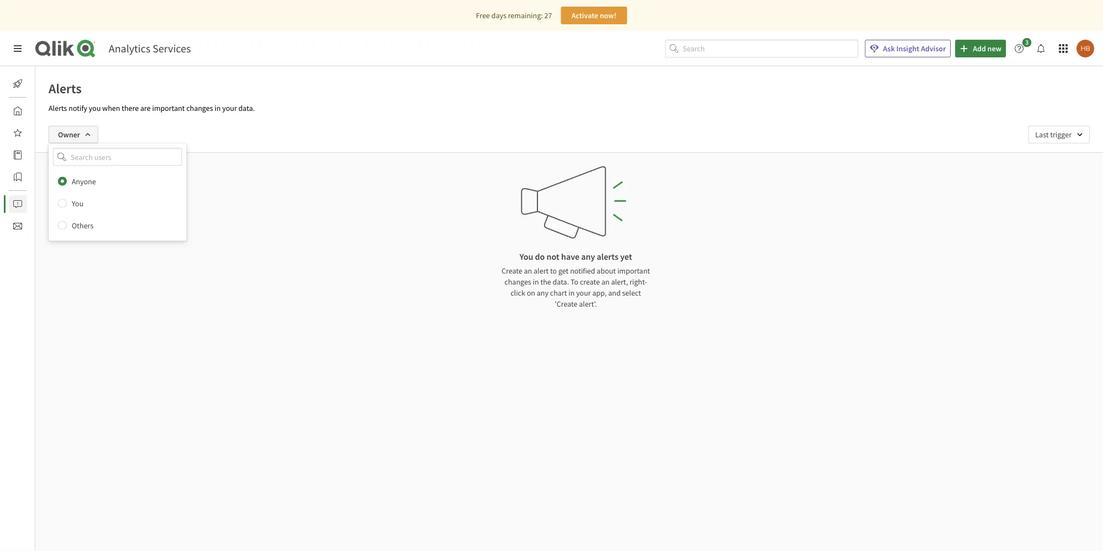 Task type: locate. For each thing, give the bounding box(es) containing it.
changes right are
[[186, 103, 213, 113]]

1 vertical spatial important
[[618, 266, 650, 276]]

collections image
[[13, 173, 22, 182]]

0 horizontal spatial an
[[524, 266, 532, 276]]

app,
[[592, 288, 607, 298]]

owner button
[[49, 126, 98, 143]]

2 vertical spatial alerts
[[35, 199, 54, 209]]

you for you do not have any alerts yet create an alert to get notified about important changes in the data. to create an alert, right- click on any chart in your app, and select 'create alert'.
[[520, 251, 533, 262]]

1 vertical spatial you
[[520, 251, 533, 262]]

important inside you do not have any alerts yet create an alert to get notified about important changes in the data. to create an alert, right- click on any chart in your app, and select 'create alert'.
[[618, 266, 650, 276]]

alerts
[[49, 80, 82, 97], [49, 103, 67, 113], [35, 199, 54, 209]]

owner
[[58, 130, 80, 140]]

0 vertical spatial data.
[[238, 103, 255, 113]]

there
[[122, 103, 139, 113]]

None field
[[49, 148, 187, 166]]

analytics
[[109, 42, 150, 55]]

1 vertical spatial in
[[533, 277, 539, 287]]

get
[[558, 266, 569, 276]]

not
[[547, 251, 559, 262]]

notify
[[69, 103, 87, 113]]

and
[[608, 288, 621, 298]]

alert'.
[[579, 299, 597, 309]]

1 horizontal spatial your
[[576, 288, 591, 298]]

alerts
[[597, 251, 619, 262]]

'create
[[555, 299, 578, 309]]

0 horizontal spatial in
[[215, 103, 221, 113]]

an
[[524, 266, 532, 276], [602, 277, 610, 287]]

you
[[72, 198, 84, 208], [520, 251, 533, 262]]

yet
[[620, 251, 632, 262]]

alert,
[[611, 277, 628, 287]]

home
[[35, 106, 55, 116]]

remaining:
[[508, 10, 543, 20]]

to
[[571, 277, 578, 287]]

alerts left notify
[[49, 103, 67, 113]]

0 horizontal spatial any
[[537, 288, 549, 298]]

last trigger
[[1036, 130, 1072, 140]]

0 vertical spatial any
[[581, 251, 595, 262]]

1 horizontal spatial important
[[618, 266, 650, 276]]

alerts inside navigation pane element
[[35, 199, 54, 209]]

you inside 'owner' option group
[[72, 198, 84, 208]]

0 horizontal spatial changes
[[186, 103, 213, 113]]

data.
[[238, 103, 255, 113], [553, 277, 569, 287]]

2 horizontal spatial in
[[569, 288, 575, 298]]

1 vertical spatial data.
[[553, 277, 569, 287]]

2 vertical spatial in
[[569, 288, 575, 298]]

data. inside you do not have any alerts yet create an alert to get notified about important changes in the data. to create an alert, right- click on any chart in your app, and select 'create alert'.
[[553, 277, 569, 287]]

now!
[[600, 10, 617, 20]]

you up others
[[72, 198, 84, 208]]

analytics services element
[[109, 42, 191, 55]]

important
[[152, 103, 185, 113], [618, 266, 650, 276]]

0 vertical spatial an
[[524, 266, 532, 276]]

in
[[215, 103, 221, 113], [533, 277, 539, 287], [569, 288, 575, 298]]

add new
[[973, 44, 1002, 54]]

analytics services
[[109, 42, 191, 55]]

alerts up notify
[[49, 80, 82, 97]]

3
[[1025, 38, 1029, 47]]

chart
[[550, 288, 567, 298]]

0 horizontal spatial important
[[152, 103, 185, 113]]

to
[[550, 266, 557, 276]]

important right are
[[152, 103, 185, 113]]

an down about
[[602, 277, 610, 287]]

0 horizontal spatial your
[[222, 103, 237, 113]]

filters region
[[35, 117, 1103, 241]]

any up notified
[[581, 251, 595, 262]]

27
[[544, 10, 552, 20]]

you inside you do not have any alerts yet create an alert to get notified about important changes in the data. to create an alert, right- click on any chart in your app, and select 'create alert'.
[[520, 251, 533, 262]]

1 vertical spatial your
[[576, 288, 591, 298]]

Last trigger field
[[1028, 126, 1090, 143]]

0 horizontal spatial you
[[72, 198, 84, 208]]

alerts right alerts icon
[[35, 199, 54, 209]]

your
[[222, 103, 237, 113], [576, 288, 591, 298]]

you left do
[[520, 251, 533, 262]]

0 vertical spatial you
[[72, 198, 84, 208]]

1 horizontal spatial data.
[[553, 277, 569, 287]]

have
[[561, 251, 580, 262]]

alerts link
[[9, 195, 54, 213]]

new
[[988, 44, 1002, 54]]

changes up click
[[505, 277, 531, 287]]

navigation pane element
[[0, 71, 60, 240]]

activate now!
[[572, 10, 617, 20]]

insight
[[897, 44, 920, 54]]

catalog
[[35, 150, 60, 160]]

alerts image
[[13, 200, 22, 209]]

your inside you do not have any alerts yet create an alert to get notified about important changes in the data. to create an alert, right- click on any chart in your app, and select 'create alert'.
[[576, 288, 591, 298]]

any down the the
[[537, 288, 549, 298]]

0 vertical spatial in
[[215, 103, 221, 113]]

1 horizontal spatial an
[[602, 277, 610, 287]]

create
[[580, 277, 600, 287]]

changes
[[186, 103, 213, 113], [505, 277, 531, 287]]

any
[[581, 251, 595, 262], [537, 288, 549, 298]]

you
[[89, 103, 101, 113]]

an left the alert
[[524, 266, 532, 276]]

1 horizontal spatial you
[[520, 251, 533, 262]]

1 vertical spatial any
[[537, 288, 549, 298]]

1 horizontal spatial changes
[[505, 277, 531, 287]]

1 vertical spatial changes
[[505, 277, 531, 287]]

0 horizontal spatial data.
[[238, 103, 255, 113]]

important up 'right-'
[[618, 266, 650, 276]]

activate now! link
[[561, 7, 627, 24]]



Task type: describe. For each thing, give the bounding box(es) containing it.
0 vertical spatial important
[[152, 103, 185, 113]]

subscriptions image
[[13, 222, 22, 231]]

alerts notify you when there are important changes in your data.
[[49, 103, 255, 113]]

the
[[541, 277, 551, 287]]

1 vertical spatial an
[[602, 277, 610, 287]]

about
[[597, 266, 616, 276]]

alert
[[534, 266, 549, 276]]

others
[[72, 221, 93, 230]]

you do not have any alerts yet create an alert to get notified about important changes in the data. to create an alert, right- click on any chart in your app, and select 'create alert'.
[[502, 251, 650, 309]]

ask insight advisor
[[883, 44, 946, 54]]

services
[[153, 42, 191, 55]]

owner option group
[[49, 170, 187, 237]]

free days remaining: 27
[[476, 10, 552, 20]]

add
[[973, 44, 986, 54]]

right-
[[630, 277, 647, 287]]

1 horizontal spatial in
[[533, 277, 539, 287]]

0 vertical spatial alerts
[[49, 80, 82, 97]]

0 vertical spatial changes
[[186, 103, 213, 113]]

ask insight advisor button
[[865, 40, 951, 57]]

select
[[622, 288, 641, 298]]

when
[[102, 103, 120, 113]]

notified
[[570, 266, 595, 276]]

activate
[[572, 10, 598, 20]]

are
[[140, 103, 151, 113]]

changes inside you do not have any alerts yet create an alert to get notified about important changes in the data. to create an alert, right- click on any chart in your app, and select 'create alert'.
[[505, 277, 531, 287]]

catalog link
[[9, 146, 60, 164]]

3 button
[[1011, 38, 1035, 57]]

howard brown image
[[1077, 40, 1094, 57]]

trigger
[[1050, 130, 1072, 140]]

on
[[527, 288, 535, 298]]

add new button
[[955, 40, 1006, 57]]

searchbar element
[[665, 40, 858, 58]]

create
[[502, 266, 523, 276]]

do
[[535, 251, 545, 262]]

1 vertical spatial alerts
[[49, 103, 67, 113]]

advisor
[[921, 44, 946, 54]]

0 vertical spatial your
[[222, 103, 237, 113]]

anyone
[[72, 176, 96, 186]]

Search users text field
[[68, 148, 169, 166]]

days
[[492, 10, 507, 20]]

click
[[511, 288, 525, 298]]

last
[[1036, 130, 1049, 140]]

open sidebar menu image
[[13, 44, 22, 53]]

ask
[[883, 44, 895, 54]]

home link
[[9, 102, 55, 120]]

1 horizontal spatial any
[[581, 251, 595, 262]]

favorites image
[[13, 129, 22, 137]]

free
[[476, 10, 490, 20]]

Search text field
[[683, 40, 858, 58]]

you for you
[[72, 198, 84, 208]]



Task type: vqa. For each thing, say whether or not it's contained in the screenshot.
the bottom Alerts
yes



